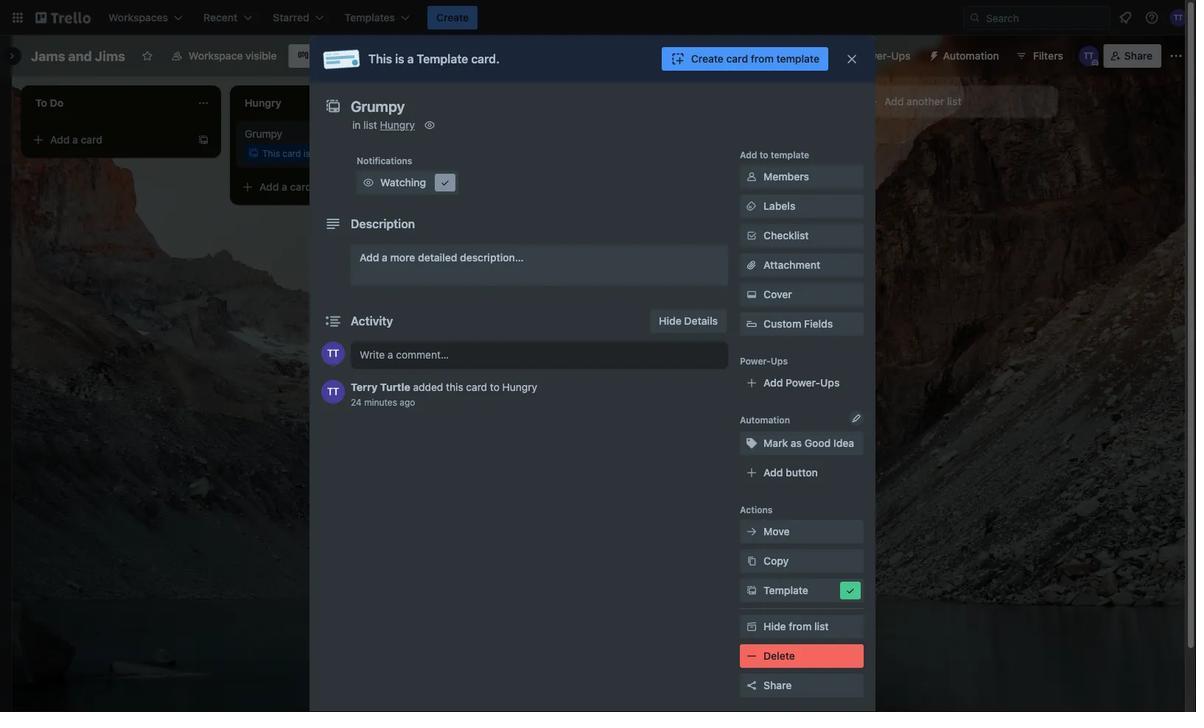 Task type: vqa. For each thing, say whether or not it's contained in the screenshot.
sm icon
yes



Task type: describe. For each thing, give the bounding box(es) containing it.
1 vertical spatial list
[[363, 119, 377, 131]]

watching button
[[357, 171, 458, 195]]

idea
[[834, 437, 854, 450]]

add power-ups link
[[740, 371, 864, 395]]

add a card button for create from template… image to the right
[[236, 175, 401, 199]]

mark as good idea
[[764, 437, 854, 450]]

to inside terry turtle added this card to hungry 24 minutes ago
[[490, 381, 500, 394]]

cover
[[764, 289, 792, 301]]

hide from list
[[764, 621, 829, 633]]

good
[[805, 437, 831, 450]]

1 horizontal spatial create from template… image
[[407, 181, 419, 193]]

sm image for checklist
[[744, 228, 759, 243]]

copy
[[764, 555, 789, 568]]

sm image inside mark as good idea button
[[744, 436, 759, 451]]

checklist
[[764, 230, 809, 242]]

add another list
[[884, 95, 962, 108]]

button
[[786, 467, 818, 479]]

template button
[[740, 579, 864, 603]]

list for hide from list
[[814, 621, 829, 633]]

show menu image
[[1169, 49, 1184, 63]]

0 vertical spatial share button
[[1104, 44, 1162, 68]]

0 horizontal spatial power-ups
[[740, 356, 788, 366]]

jims
[[95, 48, 125, 64]]

sm image for watching
[[361, 175, 376, 190]]

this is a template card.
[[369, 52, 500, 66]]

description…
[[460, 252, 524, 264]]

0 vertical spatial is
[[395, 52, 404, 66]]

checklist link
[[740, 224, 864, 248]]

hungry link
[[380, 119, 415, 131]]

hide details
[[659, 315, 718, 327]]

ago
[[400, 397, 415, 408]]

from inside button
[[751, 53, 774, 65]]

another
[[907, 95, 944, 108]]

this card is a template.
[[262, 148, 359, 158]]

sm image for template
[[744, 584, 759, 598]]

as
[[791, 437, 802, 450]]

activity
[[351, 314, 393, 328]]

template inside button
[[764, 585, 808, 597]]

24 minutes ago link
[[351, 397, 415, 408]]

in
[[352, 119, 361, 131]]

template.
[[320, 148, 359, 158]]

sm image for automation
[[922, 44, 943, 65]]

more
[[390, 252, 415, 264]]

1 horizontal spatial terry turtle (terryturtle) image
[[1079, 46, 1099, 66]]

add a card for create from template… image to the right's "add a card" button
[[259, 181, 312, 193]]

sm image inside watching button
[[438, 175, 453, 190]]

star or unstar board image
[[141, 50, 153, 62]]

customize views image
[[359, 49, 373, 63]]

custom fields
[[764, 318, 833, 330]]

0 horizontal spatial share
[[764, 680, 792, 692]]

power-ups inside button
[[857, 50, 911, 62]]

list for add another list
[[947, 95, 962, 108]]

sm image inside template button
[[843, 584, 858, 598]]

card inside terry turtle added this card to hungry 24 minutes ago
[[466, 381, 487, 394]]

ups inside button
[[891, 50, 911, 62]]

this
[[446, 381, 463, 394]]

add button
[[764, 467, 818, 479]]

custom
[[764, 318, 801, 330]]

1 vertical spatial is
[[303, 148, 310, 158]]

add a more detailed description… link
[[351, 245, 728, 286]]

0 vertical spatial terry turtle (terryturtle) image
[[1170, 9, 1187, 27]]

copy link
[[740, 550, 864, 573]]

0 horizontal spatial template
[[417, 52, 468, 66]]

0 horizontal spatial terry turtle (terryturtle) image
[[321, 342, 345, 366]]

members
[[764, 171, 809, 183]]

move
[[764, 526, 790, 538]]

filters
[[1033, 50, 1063, 62]]

create for create
[[436, 11, 469, 24]]

hide for hide details
[[659, 315, 682, 327]]

sm image for hide from list
[[744, 620, 759, 635]]

board
[[314, 50, 343, 62]]

add a card button for the left create from template… image
[[27, 128, 192, 152]]

visible
[[246, 50, 277, 62]]

0 horizontal spatial create from template… image
[[198, 134, 209, 146]]

attachment button
[[740, 254, 864, 277]]

0 horizontal spatial power-
[[740, 356, 771, 366]]

primary element
[[0, 0, 1196, 35]]

power- inside 'link'
[[786, 377, 820, 389]]

create card from template
[[691, 53, 820, 65]]

add power-ups
[[764, 377, 840, 389]]

template inside button
[[776, 53, 820, 65]]

switch to… image
[[10, 10, 25, 25]]

members link
[[740, 165, 864, 189]]

add a more detailed description…
[[360, 252, 524, 264]]

delete
[[764, 650, 795, 663]]



Task type: locate. For each thing, give the bounding box(es) containing it.
2 vertical spatial power-
[[786, 377, 820, 389]]

1 horizontal spatial from
[[789, 621, 812, 633]]

a
[[407, 52, 414, 66], [72, 134, 78, 146], [313, 148, 318, 158], [282, 181, 287, 193], [382, 252, 388, 264]]

add to template
[[740, 150, 809, 160]]

create for create card from template
[[691, 53, 724, 65]]

terry turtle added this card to hungry 24 minutes ago
[[351, 381, 537, 408]]

terry
[[351, 381, 378, 394]]

filters button
[[1011, 44, 1068, 68]]

automation up mark
[[740, 415, 790, 425]]

0 horizontal spatial hide
[[659, 315, 682, 327]]

workspace
[[189, 50, 243, 62]]

0 vertical spatial ups
[[891, 50, 911, 62]]

jams
[[31, 48, 65, 64]]

0 horizontal spatial from
[[751, 53, 774, 65]]

1 horizontal spatial list
[[814, 621, 829, 633]]

1 horizontal spatial create
[[691, 53, 724, 65]]

hide from list link
[[740, 615, 864, 639]]

0 horizontal spatial ups
[[771, 356, 788, 366]]

move link
[[740, 520, 864, 544]]

sm image down copy link
[[843, 584, 858, 598]]

1 vertical spatial template
[[771, 150, 809, 160]]

workspace visible
[[189, 50, 277, 62]]

add another list button
[[858, 85, 1058, 118]]

1 vertical spatial hungry
[[502, 381, 537, 394]]

terry turtle (terryturtle) image
[[1170, 9, 1187, 27], [1079, 46, 1099, 66], [321, 342, 345, 366]]

to
[[760, 150, 768, 160], [490, 381, 500, 394]]

0 horizontal spatial is
[[303, 148, 310, 158]]

1 horizontal spatial power-ups
[[857, 50, 911, 62]]

0 horizontal spatial automation
[[740, 415, 790, 425]]

2 vertical spatial terry turtle (terryturtle) image
[[321, 342, 345, 366]]

sm image left "hide from list"
[[744, 620, 759, 635]]

ups
[[891, 50, 911, 62], [771, 356, 788, 366], [820, 377, 840, 389]]

24
[[351, 397, 362, 408]]

mark
[[764, 437, 788, 450]]

sm image for delete
[[744, 649, 759, 664]]

automation inside button
[[943, 50, 999, 62]]

sm image
[[744, 170, 759, 184], [438, 175, 453, 190], [744, 287, 759, 302], [744, 436, 759, 451], [744, 554, 759, 569], [744, 584, 759, 598], [744, 620, 759, 635]]

search image
[[969, 12, 981, 24]]

labels link
[[740, 195, 864, 218]]

minutes
[[364, 397, 397, 408]]

1 horizontal spatial add a card button
[[236, 175, 401, 199]]

None text field
[[343, 93, 830, 119]]

Write a comment text field
[[351, 342, 728, 369]]

custom fields button
[[740, 317, 864, 332]]

automation
[[943, 50, 999, 62], [740, 415, 790, 425]]

share button down delete link
[[740, 674, 864, 698]]

hide
[[659, 315, 682, 327], [764, 621, 786, 633]]

ups up add another list at the top of the page
[[891, 50, 911, 62]]

0 horizontal spatial hungry
[[380, 119, 415, 131]]

attachment
[[764, 259, 821, 271]]

0 notifications image
[[1117, 9, 1134, 27]]

0 horizontal spatial to
[[490, 381, 500, 394]]

0 horizontal spatial add a card button
[[27, 128, 192, 152]]

1 horizontal spatial hide
[[764, 621, 786, 633]]

1 horizontal spatial hungry
[[502, 381, 537, 394]]

power-ups up add another list at the top of the page
[[857, 50, 911, 62]]

0 horizontal spatial list
[[363, 119, 377, 131]]

1 horizontal spatial automation
[[943, 50, 999, 62]]

0 vertical spatial hungry
[[380, 119, 415, 131]]

to right this
[[490, 381, 500, 394]]

sm image inside members link
[[744, 170, 759, 184]]

details
[[684, 315, 718, 327]]

1 vertical spatial ups
[[771, 356, 788, 366]]

0 horizontal spatial add a card
[[50, 134, 102, 146]]

sm image right watching
[[438, 175, 453, 190]]

turtle
[[380, 381, 410, 394]]

0 vertical spatial from
[[751, 53, 774, 65]]

create button
[[428, 6, 478, 29]]

hide details link
[[650, 310, 727, 333]]

watching
[[380, 177, 426, 189]]

create from template… image down notifications
[[407, 181, 419, 193]]

sm image left copy
[[744, 554, 759, 569]]

sm image inside delete link
[[744, 649, 759, 664]]

sm image inside the labels link
[[744, 199, 759, 214]]

sm image inside watching button
[[361, 175, 376, 190]]

1 vertical spatial share button
[[740, 674, 864, 698]]

this for this card is a template.
[[262, 148, 280, 158]]

sm image for labels
[[744, 199, 759, 214]]

create from template… image left grumpy at top left
[[198, 134, 209, 146]]

1 horizontal spatial ups
[[820, 377, 840, 389]]

hide left details
[[659, 315, 682, 327]]

to up members
[[760, 150, 768, 160]]

ups up add power-ups
[[771, 356, 788, 366]]

1 horizontal spatial power-
[[786, 377, 820, 389]]

0 vertical spatial template
[[417, 52, 468, 66]]

2 vertical spatial list
[[814, 621, 829, 633]]

power- up add another list at the top of the page
[[857, 50, 891, 62]]

power- down custom
[[740, 356, 771, 366]]

create inside primary element
[[436, 11, 469, 24]]

share
[[1125, 50, 1153, 62], [764, 680, 792, 692]]

list
[[947, 95, 962, 108], [363, 119, 377, 131], [814, 621, 829, 633]]

add inside 'link'
[[764, 377, 783, 389]]

sm image for move
[[744, 525, 759, 540]]

template
[[776, 53, 820, 65], [771, 150, 809, 160]]

detailed
[[418, 252, 457, 264]]

share down delete
[[764, 680, 792, 692]]

1 vertical spatial template
[[764, 585, 808, 597]]

template down copy
[[764, 585, 808, 597]]

open information menu image
[[1145, 10, 1159, 25]]

0 horizontal spatial share button
[[740, 674, 864, 698]]

add a card for the left create from template… image's "add a card" button
[[50, 134, 102, 146]]

this right board
[[369, 52, 392, 66]]

terry turtle (terryturtle) image right filters
[[1079, 46, 1099, 66]]

grumpy
[[245, 128, 282, 140]]

labels
[[764, 200, 796, 212]]

1 horizontal spatial is
[[395, 52, 404, 66]]

2 vertical spatial ups
[[820, 377, 840, 389]]

create from template… image
[[198, 134, 209, 146], [407, 181, 419, 193]]

sm image inside move link
[[744, 525, 759, 540]]

ups inside 'link'
[[820, 377, 840, 389]]

sm image left cover
[[744, 287, 759, 302]]

0 vertical spatial share
[[1125, 50, 1153, 62]]

0 vertical spatial power-
[[857, 50, 891, 62]]

is right customize views 'icon'
[[395, 52, 404, 66]]

terry turtle (terryturtle) image
[[321, 380, 345, 404]]

in list hungry
[[352, 119, 415, 131]]

share button down 0 notifications icon
[[1104, 44, 1162, 68]]

1 vertical spatial from
[[789, 621, 812, 633]]

1 horizontal spatial to
[[760, 150, 768, 160]]

this for this is a template card.
[[369, 52, 392, 66]]

sm image right hungry link
[[422, 118, 437, 133]]

automation button
[[922, 44, 1008, 68]]

1 horizontal spatial share
[[1125, 50, 1153, 62]]

2 horizontal spatial power-
[[857, 50, 891, 62]]

list inside button
[[947, 95, 962, 108]]

0 horizontal spatial create
[[436, 11, 469, 24]]

sm image down copy link
[[744, 584, 759, 598]]

sm image inside template button
[[744, 584, 759, 598]]

1 vertical spatial create from template… image
[[407, 181, 419, 193]]

1 vertical spatial add a card button
[[236, 175, 401, 199]]

card.
[[471, 52, 500, 66]]

1 vertical spatial automation
[[740, 415, 790, 425]]

terry turtle (terryturtle) image up terry turtle (terryturtle) image
[[321, 342, 345, 366]]

sm image inside checklist link
[[744, 228, 759, 243]]

0 horizontal spatial this
[[262, 148, 280, 158]]

sm image down add to template
[[744, 170, 759, 184]]

1 horizontal spatial template
[[764, 585, 808, 597]]

sm image
[[922, 44, 943, 65], [422, 118, 437, 133], [361, 175, 376, 190], [744, 199, 759, 214], [744, 228, 759, 243], [744, 525, 759, 540], [843, 584, 858, 598], [744, 649, 759, 664]]

create card from template button
[[662, 47, 828, 71]]

share button
[[1104, 44, 1162, 68], [740, 674, 864, 698]]

power-
[[857, 50, 891, 62], [740, 356, 771, 366], [786, 377, 820, 389]]

power-ups button
[[827, 44, 920, 68]]

board link
[[289, 44, 351, 68]]

sm image left checklist
[[744, 228, 759, 243]]

1 vertical spatial share
[[764, 680, 792, 692]]

share left show menu icon
[[1125, 50, 1153, 62]]

add button button
[[740, 461, 864, 485]]

actions
[[740, 505, 773, 515]]

sm image for cover
[[744, 287, 759, 302]]

0 vertical spatial add a card
[[50, 134, 102, 146]]

list up delete link
[[814, 621, 829, 633]]

and
[[68, 48, 92, 64]]

1 vertical spatial to
[[490, 381, 500, 394]]

sm image up another
[[922, 44, 943, 65]]

sm image left delete
[[744, 649, 759, 664]]

power-ups
[[857, 50, 911, 62], [740, 356, 788, 366]]

1 vertical spatial terry turtle (terryturtle) image
[[1079, 46, 1099, 66]]

power- inside button
[[857, 50, 891, 62]]

jams and jims
[[31, 48, 125, 64]]

is down grumpy link
[[303, 148, 310, 158]]

Search field
[[981, 7, 1110, 29]]

sm image down notifications
[[361, 175, 376, 190]]

fields
[[804, 318, 833, 330]]

sm image for copy
[[744, 554, 759, 569]]

from
[[751, 53, 774, 65], [789, 621, 812, 633]]

this down grumpy at top left
[[262, 148, 280, 158]]

sm image left labels
[[744, 199, 759, 214]]

1 vertical spatial power-ups
[[740, 356, 788, 366]]

2 horizontal spatial list
[[947, 95, 962, 108]]

1 vertical spatial create
[[691, 53, 724, 65]]

1 vertical spatial add a card
[[259, 181, 312, 193]]

mark as good idea button
[[740, 432, 864, 455]]

0 vertical spatial list
[[947, 95, 962, 108]]

add a card
[[50, 134, 102, 146], [259, 181, 312, 193]]

0 vertical spatial power-ups
[[857, 50, 911, 62]]

0 vertical spatial create from template… image
[[198, 134, 209, 146]]

hungry inside terry turtle added this card to hungry 24 minutes ago
[[502, 381, 537, 394]]

hungry up notifications
[[380, 119, 415, 131]]

cover link
[[740, 283, 864, 307]]

notifications
[[357, 156, 412, 166]]

0 vertical spatial template
[[776, 53, 820, 65]]

0 vertical spatial create
[[436, 11, 469, 24]]

list right in
[[363, 119, 377, 131]]

sm image inside copy link
[[744, 554, 759, 569]]

1 vertical spatial power-
[[740, 356, 771, 366]]

terry turtle (terryturtle) image right open information menu icon
[[1170, 9, 1187, 27]]

is
[[395, 52, 404, 66], [303, 148, 310, 158]]

list right another
[[947, 95, 962, 108]]

power-ups down custom
[[740, 356, 788, 366]]

template down create button at the left
[[417, 52, 468, 66]]

ups down fields
[[820, 377, 840, 389]]

1 horizontal spatial share button
[[1104, 44, 1162, 68]]

1 vertical spatial this
[[262, 148, 280, 158]]

delete link
[[740, 645, 864, 669]]

card
[[726, 53, 748, 65], [81, 134, 102, 146], [282, 148, 301, 158], [290, 181, 312, 193], [466, 381, 487, 394]]

hungry
[[380, 119, 415, 131], [502, 381, 537, 394]]

add a card button
[[27, 128, 192, 152], [236, 175, 401, 199]]

template
[[417, 52, 468, 66], [764, 585, 808, 597]]

0 vertical spatial add a card button
[[27, 128, 192, 152]]

1 horizontal spatial this
[[369, 52, 392, 66]]

description
[[351, 217, 415, 231]]

sm image inside automation button
[[922, 44, 943, 65]]

1 horizontal spatial add a card
[[259, 181, 312, 193]]

added
[[413, 381, 443, 394]]

2 horizontal spatial terry turtle (terryturtle) image
[[1170, 9, 1187, 27]]

0 vertical spatial this
[[369, 52, 392, 66]]

hide for hide from list
[[764, 621, 786, 633]]

sm image inside the hide from list link
[[744, 620, 759, 635]]

sm image left mark
[[744, 436, 759, 451]]

sm image down the actions
[[744, 525, 759, 540]]

add
[[884, 95, 904, 108], [50, 134, 70, 146], [740, 150, 757, 160], [259, 181, 279, 193], [360, 252, 379, 264], [764, 377, 783, 389], [764, 467, 783, 479]]

power- down the 'custom fields' button
[[786, 377, 820, 389]]

2 horizontal spatial ups
[[891, 50, 911, 62]]

sm image for members
[[744, 170, 759, 184]]

sm image inside cover "link"
[[744, 287, 759, 302]]

0 vertical spatial automation
[[943, 50, 999, 62]]

1 vertical spatial hide
[[764, 621, 786, 633]]

hide up delete
[[764, 621, 786, 633]]

grumpy link
[[245, 127, 416, 142]]

0 vertical spatial hide
[[659, 315, 682, 327]]

workspace visible button
[[162, 44, 286, 68]]

0 vertical spatial to
[[760, 150, 768, 160]]

hungry down write a comment text field
[[502, 381, 537, 394]]

Board name text field
[[24, 44, 133, 68]]

automation down the search icon
[[943, 50, 999, 62]]



